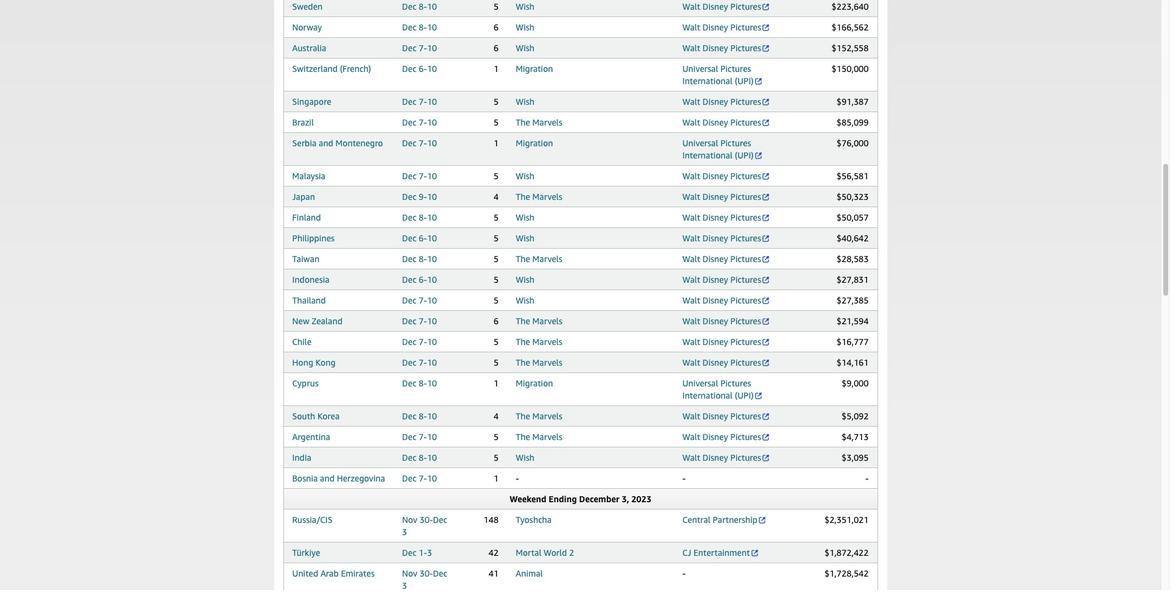 Task type: locate. For each thing, give the bounding box(es) containing it.
south
[[292, 411, 315, 421]]

1 walt disney pictures link from the top
[[683, 1, 771, 12]]

the marvels for brazil
[[516, 117, 563, 127]]

dec 7-10 link for australia
[[402, 43, 437, 53]]

wish link for australia
[[516, 43, 535, 53]]

7 marvels from the top
[[533, 411, 563, 421]]

6 the marvels from the top
[[516, 357, 563, 368]]

17 walt disney pictures from the top
[[683, 432, 762, 442]]

1 6 from the top
[[494, 22, 499, 32]]

1 vertical spatial dec 6-10 link
[[402, 233, 437, 243]]

6 walt from the top
[[683, 171, 701, 181]]

5 for singapore
[[494, 96, 499, 107]]

dec 8-10
[[402, 1, 437, 12], [402, 22, 437, 32], [402, 212, 437, 223], [402, 254, 437, 264], [402, 378, 437, 388], [402, 411, 437, 421], [402, 453, 437, 463]]

south korea link
[[292, 411, 340, 421]]

nov 30-dec 3 up 1-
[[402, 515, 448, 537]]

nov for united arab emirates
[[402, 568, 418, 579]]

3 dec 7-10 link from the top
[[402, 117, 437, 127]]

dec 7-10 for hong kong
[[402, 357, 437, 368]]

1 vertical spatial 4
[[494, 411, 499, 421]]

2 6- from the top
[[419, 233, 427, 243]]

universal pictures international (upi) link for $76,000
[[683, 138, 763, 160]]

5 the from the top
[[516, 337, 531, 347]]

2 vertical spatial universal pictures international (upi)
[[683, 378, 754, 401]]

dec for japan
[[402, 191, 417, 202]]

8 the marvels from the top
[[516, 432, 563, 442]]

pictures for $85,099
[[731, 117, 762, 127]]

8 walt disney pictures from the top
[[683, 212, 762, 223]]

united arab emirates link
[[292, 568, 375, 579]]

7 walt disney pictures link from the top
[[683, 191, 771, 202]]

bosnia and herzegovina
[[292, 473, 385, 484]]

7 walt disney pictures from the top
[[683, 191, 762, 202]]

10 walt disney pictures from the top
[[683, 254, 762, 264]]

nov 30-dec 3 for 148
[[402, 515, 448, 537]]

2 10 from the top
[[427, 22, 437, 32]]

walt for $4,713
[[683, 432, 701, 442]]

6- for switzerland (french)
[[419, 63, 427, 74]]

walt for $152,558
[[683, 43, 701, 53]]

arab
[[321, 568, 339, 579]]

$2,351,021
[[825, 515, 869, 525]]

walt disney pictures link for $21,594
[[683, 316, 771, 326]]

nov up dec 1-3 in the left bottom of the page
[[402, 515, 418, 525]]

0 vertical spatial nov
[[402, 515, 418, 525]]

3 universal pictures international (upi) from the top
[[683, 378, 754, 401]]

7 5 from the top
[[494, 254, 499, 264]]

21 10 from the top
[[427, 453, 437, 463]]

3 6- from the top
[[419, 274, 427, 285]]

2 vertical spatial 6
[[494, 316, 499, 326]]

12 10 from the top
[[427, 254, 437, 264]]

norway
[[292, 22, 322, 32]]

12 walt disney pictures from the top
[[683, 295, 762, 306]]

10 disney from the top
[[703, 254, 729, 264]]

2 dec 6-10 link from the top
[[402, 233, 437, 243]]

6 dec 7-10 from the top
[[402, 295, 437, 306]]

south korea
[[292, 411, 340, 421]]

finland link
[[292, 212, 321, 223]]

1 vertical spatial nov
[[402, 568, 418, 579]]

1 nov 30-dec 3 from the top
[[402, 515, 448, 537]]

dec for new zealand
[[402, 316, 417, 326]]

7 8- from the top
[[419, 453, 427, 463]]

4 the marvels link from the top
[[516, 316, 563, 326]]

2 8- from the top
[[419, 22, 427, 32]]

1 migration link from the top
[[516, 63, 553, 74]]

0 vertical spatial and
[[319, 138, 334, 148]]

3 migration link from the top
[[516, 378, 553, 388]]

dec 1-3 link
[[402, 548, 432, 558]]

wish link
[[516, 1, 535, 12], [516, 22, 535, 32], [516, 43, 535, 53], [516, 96, 535, 107], [516, 171, 535, 181], [516, 212, 535, 223], [516, 233, 535, 243], [516, 274, 535, 285], [516, 295, 535, 306], [516, 453, 535, 463]]

walt disney pictures for $56,581
[[683, 171, 762, 181]]

dec 7-10 for singapore
[[402, 96, 437, 107]]

1 dec 7-10 link from the top
[[402, 43, 437, 53]]

walt for $85,099
[[683, 117, 701, 127]]

disney for $91,387
[[703, 96, 729, 107]]

dec 8-10 for finland
[[402, 212, 437, 223]]

14 walt disney pictures link from the top
[[683, 337, 771, 347]]

17 10 from the top
[[427, 357, 437, 368]]

new zealand
[[292, 316, 343, 326]]

2 vertical spatial migration link
[[516, 378, 553, 388]]

disney for $3,095
[[703, 453, 729, 463]]

1 for cyprus
[[494, 378, 499, 388]]

2 nov 30-dec 3 link from the top
[[402, 568, 448, 590]]

4 dec 7-10 link from the top
[[402, 138, 437, 148]]

1 30- from the top
[[420, 515, 433, 525]]

nov 30-dec 3 link
[[402, 515, 448, 537], [402, 568, 448, 590]]

the marvels
[[516, 117, 563, 127], [516, 191, 563, 202], [516, 254, 563, 264], [516, 316, 563, 326], [516, 337, 563, 347], [516, 357, 563, 368], [516, 411, 563, 421], [516, 432, 563, 442]]

walt for $166,562
[[683, 22, 701, 32]]

0 vertical spatial nov 30-dec 3 link
[[402, 515, 448, 537]]

2 universal pictures international (upi) link from the top
[[683, 138, 763, 160]]

dec 8-10 link for sweden
[[402, 1, 437, 12]]

5 5 from the top
[[494, 212, 499, 223]]

2 vertical spatial migration
[[516, 378, 553, 388]]

1 vertical spatial 6-
[[419, 233, 427, 243]]

30- down 1-
[[420, 568, 433, 579]]

hong
[[292, 357, 313, 368]]

pictures for $28,583
[[731, 254, 762, 264]]

disney for $5,092
[[703, 411, 729, 421]]

universal for $9,000
[[683, 378, 719, 388]]

wish link for sweden
[[516, 1, 535, 12]]

5 for brazil
[[494, 117, 499, 127]]

dec 7-10 link
[[402, 43, 437, 53], [402, 96, 437, 107], [402, 117, 437, 127], [402, 138, 437, 148], [402, 171, 437, 181], [402, 295, 437, 306], [402, 316, 437, 326], [402, 337, 437, 347], [402, 357, 437, 368], [402, 432, 437, 442], [402, 473, 437, 484]]

3 marvels from the top
[[533, 254, 563, 264]]

entertainment
[[694, 548, 750, 558]]

mortal world 2 link
[[516, 548, 575, 558]]

19 10 from the top
[[427, 411, 437, 421]]

6 wish from the top
[[516, 212, 535, 223]]

dec for cyprus
[[402, 378, 417, 388]]

3 the from the top
[[516, 254, 531, 264]]

disney for $28,583
[[703, 254, 729, 264]]

1 vertical spatial international
[[683, 150, 733, 160]]

hong kong
[[292, 357, 336, 368]]

0 vertical spatial dec 6-10
[[402, 63, 437, 74]]

walt for $3,095
[[683, 453, 701, 463]]

0 vertical spatial nov 30-dec 3
[[402, 515, 448, 537]]

walt disney pictures link for $4,713
[[683, 432, 771, 442]]

2 vertical spatial international
[[683, 390, 733, 401]]

walt disney pictures for $85,099
[[683, 117, 762, 127]]

1 vertical spatial and
[[320, 473, 335, 484]]

1 vertical spatial nov 30-dec 3
[[402, 568, 448, 590]]

14 walt from the top
[[683, 337, 701, 347]]

41
[[489, 568, 499, 579]]

9 walt disney pictures from the top
[[683, 233, 762, 243]]

1 vertical spatial 6
[[494, 43, 499, 53]]

9 10 from the top
[[427, 191, 437, 202]]

dec 7-10 link for new zealand
[[402, 316, 437, 326]]

7-
[[419, 43, 427, 53], [419, 96, 427, 107], [419, 117, 427, 127], [419, 138, 427, 148], [419, 171, 427, 181], [419, 295, 427, 306], [419, 316, 427, 326], [419, 337, 427, 347], [419, 357, 427, 368], [419, 432, 427, 442], [419, 473, 427, 484]]

1 vertical spatial (upi)
[[735, 150, 754, 160]]

switzerland
[[292, 63, 338, 74]]

walt for $223,640
[[683, 1, 701, 12]]

1 vertical spatial migration
[[516, 138, 553, 148]]

$14,161
[[837, 357, 869, 368]]

wish for indonesia
[[516, 274, 535, 285]]

1 vertical spatial 30-
[[420, 568, 433, 579]]

7 wish from the top
[[516, 233, 535, 243]]

10 dec 7-10 from the top
[[402, 432, 437, 442]]

10 walt disney pictures link from the top
[[683, 254, 771, 264]]

japan
[[292, 191, 315, 202]]

2 migration from the top
[[516, 138, 553, 148]]

1 disney from the top
[[703, 1, 729, 12]]

1 nov from the top
[[402, 515, 418, 525]]

6
[[494, 22, 499, 32], [494, 43, 499, 53], [494, 316, 499, 326]]

0 vertical spatial (upi)
[[735, 76, 754, 86]]

3 the marvels from the top
[[516, 254, 563, 264]]

3 dec 6-10 link from the top
[[402, 274, 437, 285]]

0 vertical spatial 6-
[[419, 63, 427, 74]]

18 walt from the top
[[683, 453, 701, 463]]

$27,831
[[837, 274, 869, 285]]

pictures for $27,385
[[731, 295, 762, 306]]

3 5 from the top
[[494, 117, 499, 127]]

nov 30-dec 3
[[402, 515, 448, 537], [402, 568, 448, 590]]

wish link for india
[[516, 453, 535, 463]]

4 dec 8-10 link from the top
[[402, 254, 437, 264]]

the marvels link
[[516, 117, 563, 127], [516, 191, 563, 202], [516, 254, 563, 264], [516, 316, 563, 326], [516, 337, 563, 347], [516, 357, 563, 368], [516, 411, 563, 421], [516, 432, 563, 442]]

walt disney pictures link
[[683, 1, 771, 12], [683, 22, 771, 32], [683, 43, 771, 53], [683, 96, 771, 107], [683, 117, 771, 127], [683, 171, 771, 181], [683, 191, 771, 202], [683, 212, 771, 223], [683, 233, 771, 243], [683, 254, 771, 264], [683, 274, 771, 285], [683, 295, 771, 306], [683, 316, 771, 326], [683, 337, 771, 347], [683, 357, 771, 368], [683, 411, 771, 421], [683, 432, 771, 442], [683, 453, 771, 463]]

4 1 from the top
[[494, 473, 499, 484]]

9 wish link from the top
[[516, 295, 535, 306]]

8- for south korea
[[419, 411, 427, 421]]

8- for finland
[[419, 212, 427, 223]]

and right bosnia
[[320, 473, 335, 484]]

17 walt disney pictures link from the top
[[683, 432, 771, 442]]

dec
[[402, 1, 417, 12], [402, 22, 417, 32], [402, 43, 417, 53], [402, 63, 417, 74], [402, 96, 417, 107], [402, 117, 417, 127], [402, 138, 417, 148], [402, 171, 417, 181], [402, 191, 417, 202], [402, 212, 417, 223], [402, 233, 417, 243], [402, 254, 417, 264], [402, 274, 417, 285], [402, 295, 417, 306], [402, 316, 417, 326], [402, 337, 417, 347], [402, 357, 417, 368], [402, 378, 417, 388], [402, 411, 417, 421], [402, 432, 417, 442], [402, 453, 417, 463], [402, 473, 417, 484], [433, 515, 448, 525], [402, 548, 417, 558], [433, 568, 448, 579]]

1 (upi) from the top
[[735, 76, 754, 86]]

5 walt disney pictures from the top
[[683, 117, 762, 127]]

3 1 from the top
[[494, 378, 499, 388]]

and
[[319, 138, 334, 148], [320, 473, 335, 484]]

0 vertical spatial migration
[[516, 63, 553, 74]]

11 dec 7-10 from the top
[[402, 473, 437, 484]]

dec 6-10 link for indonesia
[[402, 274, 437, 285]]

2 vertical spatial 6-
[[419, 274, 427, 285]]

1 dec 7-10 from the top
[[402, 43, 437, 53]]

dec 8-10 for india
[[402, 453, 437, 463]]

malaysia
[[292, 171, 326, 181]]

walt disney pictures link for $223,640
[[683, 1, 771, 12]]

migration link for dec 7-10
[[516, 138, 553, 148]]

$50,057
[[837, 212, 869, 223]]

8 disney from the top
[[703, 212, 729, 223]]

0 vertical spatial 3
[[402, 527, 407, 537]]

0 vertical spatial 4
[[494, 191, 499, 202]]

walt disney pictures link for $3,095
[[683, 453, 771, 463]]

dec 7-10 link for chile
[[402, 337, 437, 347]]

and right "serbia"
[[319, 138, 334, 148]]

8- for cyprus
[[419, 378, 427, 388]]

switzerland (french)
[[292, 63, 371, 74]]

18 walt disney pictures from the top
[[683, 453, 762, 463]]

3 for russia/cis
[[402, 527, 407, 537]]

7- for new zealand
[[419, 316, 427, 326]]

6 10 from the top
[[427, 117, 437, 127]]

1 vertical spatial universal pictures international (upi)
[[683, 138, 754, 160]]

thailand
[[292, 295, 326, 306]]

3 wish link from the top
[[516, 43, 535, 53]]

1 vertical spatial nov 30-dec 3 link
[[402, 568, 448, 590]]

$1,728,542
[[825, 568, 869, 579]]

10 7- from the top
[[419, 432, 427, 442]]

pictures for $21,594
[[731, 316, 762, 326]]

1 vertical spatial universal pictures international (upi) link
[[683, 138, 763, 160]]

10 for australia
[[427, 43, 437, 53]]

nov down dec 1-3 in the left bottom of the page
[[402, 568, 418, 579]]

- down cj
[[683, 568, 686, 579]]

8 wish link from the top
[[516, 274, 535, 285]]

2 4 from the top
[[494, 411, 499, 421]]

walt disney pictures for $21,594
[[683, 316, 762, 326]]

18 disney from the top
[[703, 453, 729, 463]]

sweden link
[[292, 1, 323, 12]]

nov 30-dec 3 link down 1-
[[402, 568, 448, 590]]

0 vertical spatial migration link
[[516, 63, 553, 74]]

0 vertical spatial universal
[[683, 63, 719, 74]]

2 vertical spatial dec 6-10
[[402, 274, 437, 285]]

4 walt disney pictures from the top
[[683, 96, 762, 107]]

5 for taiwan
[[494, 254, 499, 264]]

2 30- from the top
[[420, 568, 433, 579]]

nov
[[402, 515, 418, 525], [402, 568, 418, 579]]

8 10 from the top
[[427, 171, 437, 181]]

2 the marvels from the top
[[516, 191, 563, 202]]

16 walt disney pictures from the top
[[683, 411, 762, 421]]

9 5 from the top
[[494, 295, 499, 306]]

1 the marvels link from the top
[[516, 117, 563, 127]]

1 vertical spatial universal
[[683, 138, 719, 148]]

indonesia link
[[292, 274, 330, 285]]

- up weekend
[[516, 473, 519, 484]]

1
[[494, 63, 499, 74], [494, 138, 499, 148], [494, 378, 499, 388], [494, 473, 499, 484]]

finland
[[292, 212, 321, 223]]

2 vertical spatial (upi)
[[735, 390, 754, 401]]

0 vertical spatial 30-
[[420, 515, 433, 525]]

dec 6-10 link for switzerland (french)
[[402, 63, 437, 74]]

1 dec 8-10 link from the top
[[402, 1, 437, 12]]

13 5 from the top
[[494, 453, 499, 463]]

6-
[[419, 63, 427, 74], [419, 233, 427, 243], [419, 274, 427, 285]]

the for south korea
[[516, 411, 531, 421]]

15 disney from the top
[[703, 357, 729, 368]]

$76,000
[[837, 138, 869, 148]]

switzerland (french) link
[[292, 63, 371, 74]]

herzegovina
[[337, 473, 385, 484]]

nov 30-dec 3 link up 1-
[[402, 515, 448, 537]]

3
[[402, 527, 407, 537], [427, 548, 432, 558], [402, 581, 407, 590]]

9 dec 7-10 link from the top
[[402, 357, 437, 368]]

0 vertical spatial international
[[683, 76, 733, 86]]

14 10 from the top
[[427, 295, 437, 306]]

7- for argentina
[[419, 432, 427, 442]]

10 for hong kong
[[427, 357, 437, 368]]

dec 7-10 for australia
[[402, 43, 437, 53]]

marvels for argentina
[[533, 432, 563, 442]]

5 for thailand
[[494, 295, 499, 306]]

1 for serbia and montenegro
[[494, 138, 499, 148]]

- down the $3,095
[[866, 473, 869, 484]]

0 vertical spatial 6
[[494, 22, 499, 32]]

migration link
[[516, 63, 553, 74], [516, 138, 553, 148], [516, 378, 553, 388]]

2023
[[632, 494, 652, 504]]

2 vertical spatial universal pictures international (upi) link
[[683, 378, 763, 401]]

wish for australia
[[516, 43, 535, 53]]

the marvels for japan
[[516, 191, 563, 202]]

12 walt from the top
[[683, 295, 701, 306]]

dec 8-10 for cyprus
[[402, 378, 437, 388]]

1 vertical spatial migration link
[[516, 138, 553, 148]]

the marvels link for japan
[[516, 191, 563, 202]]

2 the marvels link from the top
[[516, 191, 563, 202]]

10 for thailand
[[427, 295, 437, 306]]

4
[[494, 191, 499, 202], [494, 411, 499, 421]]

$150,000
[[832, 63, 869, 74]]

12 5 from the top
[[494, 432, 499, 442]]

the marvels link for hong kong
[[516, 357, 563, 368]]

wish for norway
[[516, 22, 535, 32]]

marvels for chile
[[533, 337, 563, 347]]

walt
[[683, 1, 701, 12], [683, 22, 701, 32], [683, 43, 701, 53], [683, 96, 701, 107], [683, 117, 701, 127], [683, 171, 701, 181], [683, 191, 701, 202], [683, 212, 701, 223], [683, 233, 701, 243], [683, 254, 701, 264], [683, 274, 701, 285], [683, 295, 701, 306], [683, 316, 701, 326], [683, 337, 701, 347], [683, 357, 701, 368], [683, 411, 701, 421], [683, 432, 701, 442], [683, 453, 701, 463]]

1 vertical spatial dec 6-10
[[402, 233, 437, 243]]

dec 7-10 for serbia and montenegro
[[402, 138, 437, 148]]

2 6 from the top
[[494, 43, 499, 53]]

türkiye link
[[292, 548, 320, 558]]

argentina
[[292, 432, 330, 442]]

nov 30-dec 3 down 1-
[[402, 568, 448, 590]]

disney for $4,713
[[703, 432, 729, 442]]

8- for sweden
[[419, 1, 427, 12]]

cj entertainment
[[683, 548, 750, 558]]

1 5 from the top
[[494, 1, 499, 12]]

walt for $27,831
[[683, 274, 701, 285]]

11 dec 7-10 link from the top
[[402, 473, 437, 484]]

the marvels for chile
[[516, 337, 563, 347]]

0 vertical spatial universal pictures international (upi) link
[[683, 63, 763, 86]]

7 dec 8-10 link from the top
[[402, 453, 437, 463]]

international for $76,000
[[683, 150, 733, 160]]

10
[[427, 1, 437, 12], [427, 22, 437, 32], [427, 43, 437, 53], [427, 63, 437, 74], [427, 96, 437, 107], [427, 117, 437, 127], [427, 138, 437, 148], [427, 171, 437, 181], [427, 191, 437, 202], [427, 212, 437, 223], [427, 233, 437, 243], [427, 254, 437, 264], [427, 274, 437, 285], [427, 295, 437, 306], [427, 316, 437, 326], [427, 337, 437, 347], [427, 357, 437, 368], [427, 378, 437, 388], [427, 411, 437, 421], [427, 432, 437, 442], [427, 453, 437, 463], [427, 473, 437, 484]]

0 vertical spatial universal pictures international (upi)
[[683, 63, 754, 86]]

10 wish link from the top
[[516, 453, 535, 463]]

united
[[292, 568, 318, 579]]

universal for $150,000
[[683, 63, 719, 74]]

pictures for $91,387
[[731, 96, 762, 107]]

dec for norway
[[402, 22, 417, 32]]

8 5 from the top
[[494, 274, 499, 285]]

4 dec 7-10 from the top
[[402, 138, 437, 148]]

11 disney from the top
[[703, 274, 729, 285]]

0 vertical spatial dec 6-10 link
[[402, 63, 437, 74]]

universal pictures international (upi) link
[[683, 63, 763, 86], [683, 138, 763, 160], [683, 378, 763, 401]]

6 the marvels link from the top
[[516, 357, 563, 368]]

kong
[[316, 357, 336, 368]]

$16,777
[[837, 337, 869, 347]]

8 7- from the top
[[419, 337, 427, 347]]

india link
[[292, 453, 312, 463]]

dec for malaysia
[[402, 171, 417, 181]]

30- up 1-
[[420, 515, 433, 525]]

16 walt disney pictures link from the top
[[683, 411, 771, 421]]

central
[[683, 515, 711, 525]]

2 walt from the top
[[683, 22, 701, 32]]

3 universal pictures international (upi) link from the top
[[683, 378, 763, 401]]

pictures for $166,562
[[731, 22, 762, 32]]

10 for norway
[[427, 22, 437, 32]]

$21,594
[[837, 316, 869, 326]]

3,
[[622, 494, 630, 504]]

2 vertical spatial 3
[[402, 581, 407, 590]]

2 vertical spatial universal
[[683, 378, 719, 388]]

2 vertical spatial dec 6-10 link
[[402, 274, 437, 285]]



Task type: vqa. For each thing, say whether or not it's contained in the screenshot.
Domestic link
no



Task type: describe. For each thing, give the bounding box(es) containing it.
brazil link
[[292, 117, 314, 127]]

1 for switzerland (french)
[[494, 63, 499, 74]]

dec 6-10 for indonesia
[[402, 274, 437, 285]]

mortal world 2
[[516, 548, 575, 558]]

30- for 41
[[420, 568, 433, 579]]

dec 1-3
[[402, 548, 432, 558]]

dec 7-10 for argentina
[[402, 432, 437, 442]]

dec 9-10 link
[[402, 191, 437, 202]]

$56,581
[[837, 171, 869, 181]]

walt disney pictures link for $56,581
[[683, 171, 771, 181]]

singapore
[[292, 96, 332, 107]]

nov 30-dec 3 for 41
[[402, 568, 448, 590]]

singapore link
[[292, 96, 332, 107]]

dec 7-10 link for thailand
[[402, 295, 437, 306]]

mortal
[[516, 548, 542, 558]]

serbia and montenegro link
[[292, 138, 383, 148]]

dec 8-10 link for taiwan
[[402, 254, 437, 264]]

dec for serbia and montenegro
[[402, 138, 417, 148]]

marvels for japan
[[533, 191, 563, 202]]

5 for malaysia
[[494, 171, 499, 181]]

dec 7-10 link for serbia and montenegro
[[402, 138, 437, 148]]

australia link
[[292, 43, 327, 53]]

disney for $166,562
[[703, 22, 729, 32]]

japan link
[[292, 191, 315, 202]]

ending
[[549, 494, 577, 504]]

walt disney pictures link for $152,558
[[683, 43, 771, 53]]

6- for philippines
[[419, 233, 427, 243]]

- up central
[[683, 473, 686, 484]]

$50,323
[[837, 191, 869, 202]]

wish for malaysia
[[516, 171, 535, 181]]

zealand
[[312, 316, 343, 326]]

walt disney pictures link for $27,831
[[683, 274, 771, 285]]

cj entertainment link
[[683, 548, 760, 558]]

universal pictures international (upi) for $9,000
[[683, 378, 754, 401]]

dec 9-10
[[402, 191, 437, 202]]

wish link for philippines
[[516, 233, 535, 243]]

walt disney pictures for $223,640
[[683, 1, 762, 12]]

6 for norway
[[494, 22, 499, 32]]

central partnership
[[683, 515, 758, 525]]

pictures for $14,161
[[731, 357, 762, 368]]

disney for $50,323
[[703, 191, 729, 202]]

dec 7-10 link for argentina
[[402, 432, 437, 442]]

the for taiwan
[[516, 254, 531, 264]]

the for hong kong
[[516, 357, 531, 368]]

3 for united arab emirates
[[402, 581, 407, 590]]

weekend
[[510, 494, 547, 504]]

marvels for taiwan
[[533, 254, 563, 264]]

$28,583
[[837, 254, 869, 264]]

7- for chile
[[419, 337, 427, 347]]

cj
[[683, 548, 692, 558]]

new
[[292, 316, 310, 326]]

walt disney pictures for $50,057
[[683, 212, 762, 223]]

1 vertical spatial 3
[[427, 548, 432, 558]]

$223,640
[[832, 1, 869, 12]]

walt for $28,583
[[683, 254, 701, 264]]

(french)
[[340, 63, 371, 74]]

wish link for finland
[[516, 212, 535, 223]]

pictures for $27,831
[[731, 274, 762, 285]]

$27,385
[[837, 295, 869, 306]]

4 for dec 9-10
[[494, 191, 499, 202]]

the for brazil
[[516, 117, 531, 127]]

10 for serbia and montenegro
[[427, 138, 437, 148]]

philippines
[[292, 233, 335, 243]]

(upi) for $150,000
[[735, 76, 754, 86]]

42
[[489, 548, 499, 558]]

148
[[484, 515, 499, 525]]

russia/cis
[[292, 515, 333, 525]]

10 for malaysia
[[427, 171, 437, 181]]

walt disney pictures link for $50,323
[[683, 191, 771, 202]]

9-
[[419, 191, 427, 202]]

10 for philippines
[[427, 233, 437, 243]]

10 for chile
[[427, 337, 437, 347]]

disney for $27,385
[[703, 295, 729, 306]]

walt for $56,581
[[683, 171, 701, 181]]

nov for russia/cis
[[402, 515, 418, 525]]

december
[[580, 494, 620, 504]]

walt disney pictures link for $166,562
[[683, 22, 771, 32]]

cyprus
[[292, 378, 319, 388]]

(upi) for $9,000
[[735, 390, 754, 401]]

$5,092
[[842, 411, 869, 421]]

sweden
[[292, 1, 323, 12]]

montenegro
[[336, 138, 383, 148]]

walt disney pictures for $5,092
[[683, 411, 762, 421]]

tyoshcha link
[[516, 515, 552, 525]]

walt disney pictures for $4,713
[[683, 432, 762, 442]]

walt for $14,161
[[683, 357, 701, 368]]

dec for bosnia and herzegovina
[[402, 473, 417, 484]]

walt disney pictures link for $28,583
[[683, 254, 771, 264]]

the marvels link for argentina
[[516, 432, 563, 442]]

$166,562
[[832, 22, 869, 32]]

walt disney pictures for $27,831
[[683, 274, 762, 285]]

5 for philippines
[[494, 233, 499, 243]]

10 for south korea
[[427, 411, 437, 421]]

bosnia
[[292, 473, 318, 484]]

indonesia
[[292, 274, 330, 285]]

nov 30-dec 3 link for 148
[[402, 515, 448, 537]]

$152,558
[[832, 43, 869, 53]]

serbia and montenegro
[[292, 138, 383, 148]]

central partnership link
[[683, 515, 767, 525]]

pictures for $16,777
[[731, 337, 762, 347]]

türkiye
[[292, 548, 320, 558]]

wish for sweden
[[516, 1, 535, 12]]

pictures for $5,092
[[731, 411, 762, 421]]

$40,642
[[837, 233, 869, 243]]

the marvels for argentina
[[516, 432, 563, 442]]

india
[[292, 453, 312, 463]]

$85,099
[[837, 117, 869, 127]]

philippines link
[[292, 233, 335, 243]]

and for serbia
[[319, 138, 334, 148]]

$9,000
[[842, 378, 869, 388]]

walt disney pictures for $28,583
[[683, 254, 762, 264]]

$4,713
[[842, 432, 869, 442]]

norway link
[[292, 22, 322, 32]]

walt for $40,642
[[683, 233, 701, 243]]

4 for dec 8-10
[[494, 411, 499, 421]]

russia/cis link
[[292, 515, 333, 525]]

the for japan
[[516, 191, 531, 202]]

argentina link
[[292, 432, 330, 442]]

animal
[[516, 568, 543, 579]]

new zealand link
[[292, 316, 343, 326]]

dec 7-10 for malaysia
[[402, 171, 437, 181]]

6 for new zealand
[[494, 316, 499, 326]]

10 for finland
[[427, 212, 437, 223]]

2
[[570, 548, 575, 558]]

malaysia link
[[292, 171, 326, 181]]

weekend ending december 3, 2023
[[510, 494, 652, 504]]

migration link for dec 6-10
[[516, 63, 553, 74]]

animal link
[[516, 568, 543, 579]]

walt disney pictures link for $85,099
[[683, 117, 771, 127]]

pictures for $152,558
[[731, 43, 762, 53]]

disney for $85,099
[[703, 117, 729, 127]]

tyoshcha
[[516, 515, 552, 525]]

the marvels for taiwan
[[516, 254, 563, 264]]

walt for $27,385
[[683, 295, 701, 306]]

8- for taiwan
[[419, 254, 427, 264]]

united arab emirates
[[292, 568, 375, 579]]

brazil
[[292, 117, 314, 127]]

chile
[[292, 337, 312, 347]]

dec for sweden
[[402, 1, 417, 12]]

bosnia and herzegovina link
[[292, 473, 385, 484]]

australia
[[292, 43, 327, 53]]

hong kong link
[[292, 357, 336, 368]]

wish for thailand
[[516, 295, 535, 306]]

10 for taiwan
[[427, 254, 437, 264]]

taiwan
[[292, 254, 320, 264]]

international for $9,000
[[683, 390, 733, 401]]

$91,387
[[837, 96, 869, 107]]

partnership
[[713, 515, 758, 525]]

universal pictures international (upi) for $150,000
[[683, 63, 754, 86]]

pictures for $3,095
[[731, 453, 762, 463]]

$1,872,422
[[825, 548, 869, 558]]

disney for $21,594
[[703, 316, 729, 326]]

wish link for indonesia
[[516, 274, 535, 285]]

taiwan link
[[292, 254, 320, 264]]

(upi) for $76,000
[[735, 150, 754, 160]]

$3,095
[[842, 453, 869, 463]]

1-
[[419, 548, 427, 558]]



